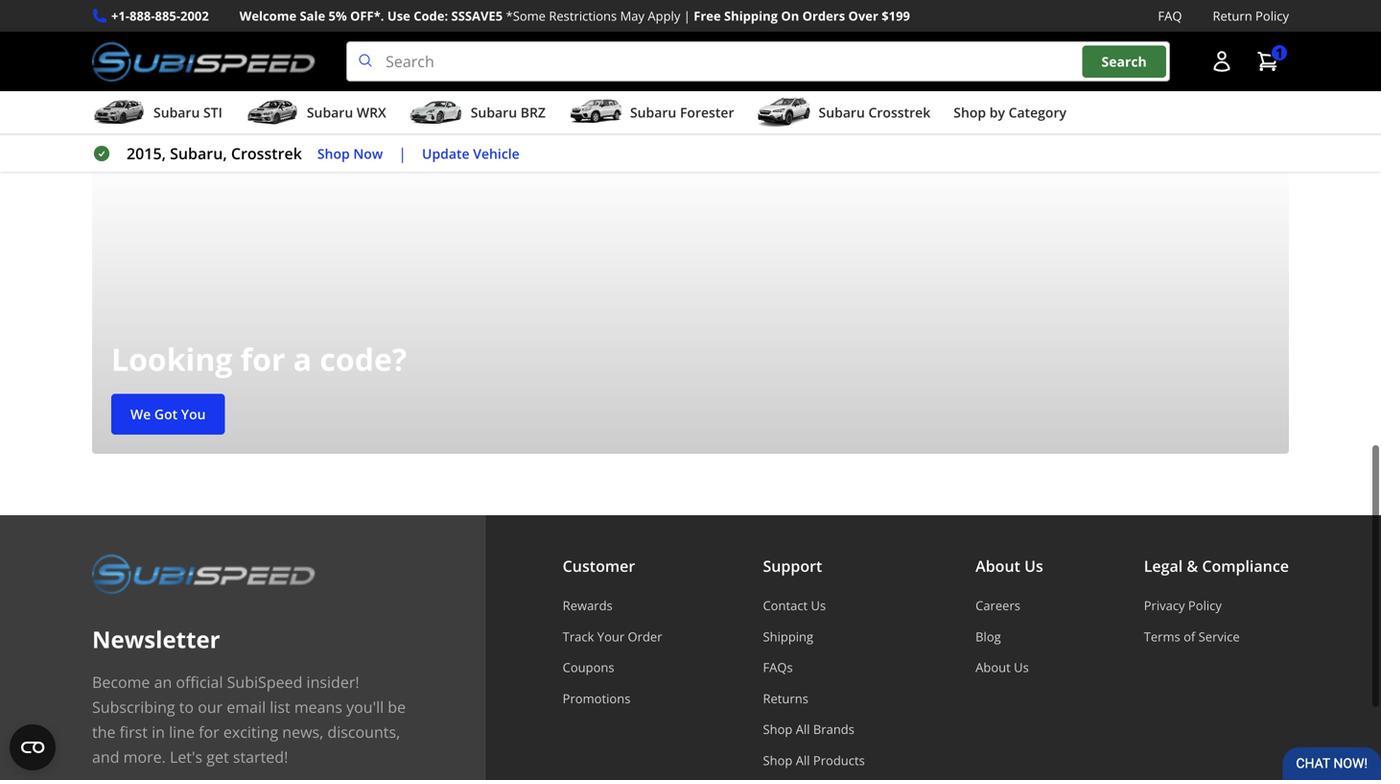Task type: vqa. For each thing, say whether or not it's contained in the screenshot.
2016 Subaru Crosstrek
no



Task type: describe. For each thing, give the bounding box(es) containing it.
all for products
[[796, 752, 810, 769]]

subaru for subaru crosstrek
[[819, 103, 865, 121]]

welcome
[[240, 7, 297, 24]]

subaru crosstrek
[[819, 103, 931, 121]]

you'll
[[346, 697, 384, 717]]

subaru wrx
[[307, 103, 386, 121]]

blog
[[976, 628, 1001, 645]]

brands
[[814, 721, 855, 738]]

vehicle
[[473, 144, 520, 162]]

first
[[120, 722, 148, 742]]

return policy link
[[1213, 6, 1290, 26]]

our
[[198, 697, 223, 717]]

faqs link
[[763, 659, 875, 676]]

shop all brands link
[[763, 721, 875, 738]]

shop for shop all brands
[[763, 721, 793, 738]]

shop for shop all products
[[763, 752, 793, 769]]

1 horizontal spatial |
[[684, 7, 691, 24]]

terms
[[1144, 628, 1181, 645]]

code?
[[320, 338, 407, 380]]

service
[[1199, 628, 1240, 645]]

for inside 'become an official subispeed insider! subscribing to our email list means you'll be the first in line for exciting news, discounts, and more. let's get started!'
[[199, 722, 219, 742]]

button image
[[1211, 50, 1234, 73]]

legal
[[1144, 556, 1183, 576]]

faq link
[[1158, 6, 1182, 26]]

sti
[[203, 103, 222, 121]]

0 horizontal spatial |
[[398, 143, 407, 164]]

news,
[[282, 722, 324, 742]]

blog link
[[976, 628, 1044, 645]]

a subaru forester thumbnail image image
[[569, 98, 623, 127]]

shop by category button
[[954, 95, 1067, 133]]

discounts,
[[328, 722, 400, 742]]

all for brands
[[796, 721, 810, 738]]

*some
[[506, 7, 546, 24]]

orders
[[803, 7, 845, 24]]

about us link
[[976, 659, 1044, 676]]

+1-888-885-2002
[[111, 7, 209, 24]]

privacy
[[1144, 597, 1185, 614]]

+1-
[[111, 7, 130, 24]]

2015,
[[127, 143, 166, 164]]

become an official subispeed insider! subscribing to our email list means you'll be the first in line for exciting news, discounts, and more. let's get started!
[[92, 672, 406, 767]]

update vehicle
[[422, 144, 520, 162]]

subscribing
[[92, 697, 175, 717]]

promotions
[[563, 690, 631, 707]]

rewards
[[563, 597, 613, 614]]

over
[[849, 7, 879, 24]]

by
[[990, 103, 1005, 121]]

sale
[[300, 7, 325, 24]]

more.
[[123, 747, 166, 767]]

us for about us link
[[1014, 659, 1029, 676]]

returns
[[763, 690, 809, 707]]

+1-888-885-2002 link
[[111, 6, 209, 26]]

1 about us from the top
[[976, 556, 1044, 576]]

products
[[814, 752, 865, 769]]

wrx
[[357, 103, 386, 121]]

subaru crosstrek button
[[758, 95, 931, 133]]

got
[[154, 405, 178, 423]]

2 about us from the top
[[976, 659, 1029, 676]]

apply
[[648, 7, 681, 24]]

2 about from the top
[[976, 659, 1011, 676]]

contact
[[763, 597, 808, 614]]

means
[[294, 697, 342, 717]]

careers link
[[976, 597, 1044, 614]]

subaru wrx button
[[245, 95, 386, 133]]

line
[[169, 722, 195, 742]]

search input field
[[346, 41, 1171, 82]]

search button
[[1083, 45, 1166, 78]]

in
[[152, 722, 165, 742]]

privacy policy link
[[1144, 597, 1289, 614]]

shop all products link
[[763, 752, 875, 769]]

subaru for subaru forester
[[630, 103, 677, 121]]

0 horizontal spatial crosstrek
[[231, 143, 302, 164]]

insider!
[[307, 672, 359, 692]]

support
[[763, 556, 823, 576]]

become
[[92, 672, 150, 692]]

subaru brz
[[471, 103, 546, 121]]

1 button
[[1247, 42, 1290, 81]]

1
[[1276, 44, 1284, 62]]

category
[[1009, 103, 1067, 121]]

crosstrek inside subaru crosstrek dropdown button
[[869, 103, 931, 121]]

update
[[422, 144, 470, 162]]

5%
[[329, 7, 347, 24]]

shop for shop by category
[[954, 103, 986, 121]]

1 subispeed logo image from the top
[[92, 41, 316, 82]]

2002
[[180, 7, 209, 24]]

&
[[1187, 556, 1199, 576]]

on
[[781, 7, 799, 24]]

coupons link
[[563, 659, 663, 676]]

to
[[179, 697, 194, 717]]



Task type: locate. For each thing, give the bounding box(es) containing it.
terms of service link
[[1144, 628, 1289, 645]]

subaru for subaru wrx
[[307, 103, 353, 121]]

contact us
[[763, 597, 826, 614]]

we
[[130, 405, 151, 423]]

subispeed logo image down 2002
[[92, 41, 316, 82]]

a subaru brz thumbnail image image
[[409, 98, 463, 127]]

policy for return policy
[[1256, 7, 1290, 24]]

sssave5
[[451, 7, 503, 24]]

be
[[388, 697, 406, 717]]

0 vertical spatial crosstrek
[[869, 103, 931, 121]]

subaru sti button
[[92, 95, 222, 133]]

get
[[207, 747, 229, 767]]

shop by category
[[954, 103, 1067, 121]]

restrictions
[[549, 7, 617, 24]]

| right the now
[[398, 143, 407, 164]]

0 vertical spatial for
[[241, 338, 285, 380]]

4 subaru from the left
[[630, 103, 677, 121]]

we got you
[[130, 405, 206, 423]]

about us down blog link
[[976, 659, 1029, 676]]

welcome sale 5% off*. use code: sssave5 *some restrictions may apply | free shipping on orders over $199
[[240, 7, 910, 24]]

us for contact us link
[[811, 597, 826, 614]]

about up careers at the right of page
[[976, 556, 1021, 576]]

0 vertical spatial |
[[684, 7, 691, 24]]

subaru for subaru brz
[[471, 103, 517, 121]]

a subaru crosstrek thumbnail image image
[[758, 98, 811, 127]]

subaru left sti
[[154, 103, 200, 121]]

legal & compliance
[[1144, 556, 1289, 576]]

0 horizontal spatial policy
[[1189, 597, 1222, 614]]

us
[[1025, 556, 1044, 576], [811, 597, 826, 614], [1014, 659, 1029, 676]]

subaru left forester
[[630, 103, 677, 121]]

open widget image
[[10, 724, 56, 770]]

2 subaru from the left
[[307, 103, 353, 121]]

subispeed logo image up the newsletter
[[92, 554, 316, 594]]

of
[[1184, 628, 1196, 645]]

2 vertical spatial us
[[1014, 659, 1029, 676]]

and
[[92, 747, 119, 767]]

0 vertical spatial all
[[796, 721, 810, 738]]

0 horizontal spatial for
[[199, 722, 219, 742]]

subispeed logo image
[[92, 41, 316, 82], [92, 554, 316, 594]]

newsletter
[[92, 624, 220, 655]]

policy for privacy policy
[[1189, 597, 1222, 614]]

about us up careers link
[[976, 556, 1044, 576]]

1 vertical spatial |
[[398, 143, 407, 164]]

1 about from the top
[[976, 556, 1021, 576]]

1 horizontal spatial crosstrek
[[869, 103, 931, 121]]

subaru sti
[[154, 103, 222, 121]]

1 horizontal spatial for
[[241, 338, 285, 380]]

us up careers link
[[1025, 556, 1044, 576]]

subaru left brz
[[471, 103, 517, 121]]

0 vertical spatial about
[[976, 556, 1021, 576]]

| left 'free'
[[684, 7, 691, 24]]

all down "shop all brands"
[[796, 752, 810, 769]]

1 vertical spatial crosstrek
[[231, 143, 302, 164]]

subaru,
[[170, 143, 227, 164]]

1 vertical spatial shipping
[[763, 628, 814, 645]]

shipping down the contact
[[763, 628, 814, 645]]

may
[[620, 7, 645, 24]]

the
[[92, 722, 116, 742]]

track your order link
[[563, 628, 663, 645]]

we got you link
[[111, 394, 225, 435]]

search
[[1102, 52, 1147, 70]]

shop left by
[[954, 103, 986, 121]]

return
[[1213, 7, 1253, 24]]

promotions link
[[563, 690, 663, 707]]

3 subaru from the left
[[471, 103, 517, 121]]

1 vertical spatial policy
[[1189, 597, 1222, 614]]

1 vertical spatial subispeed logo image
[[92, 554, 316, 594]]

track your order
[[563, 628, 663, 645]]

0 vertical spatial about us
[[976, 556, 1044, 576]]

shop now
[[317, 144, 383, 162]]

1 all from the top
[[796, 721, 810, 738]]

email
[[227, 697, 266, 717]]

shop
[[954, 103, 986, 121], [317, 144, 350, 162], [763, 721, 793, 738], [763, 752, 793, 769]]

update vehicle button
[[422, 143, 520, 165]]

track
[[563, 628, 594, 645]]

a subaru sti thumbnail image image
[[92, 98, 146, 127]]

return policy
[[1213, 7, 1290, 24]]

for
[[241, 338, 285, 380], [199, 722, 219, 742]]

exciting
[[223, 722, 278, 742]]

1 horizontal spatial policy
[[1256, 7, 1290, 24]]

5 subaru from the left
[[819, 103, 865, 121]]

shop now link
[[317, 143, 383, 165]]

for down our
[[199, 722, 219, 742]]

official
[[176, 672, 223, 692]]

0 vertical spatial shipping
[[724, 7, 778, 24]]

us up shipping link
[[811, 597, 826, 614]]

let's
[[170, 747, 203, 767]]

policy up terms of service link
[[1189, 597, 1222, 614]]

shop all products
[[763, 752, 865, 769]]

subaru left wrx
[[307, 103, 353, 121]]

all left brands
[[796, 721, 810, 738]]

rewards link
[[563, 597, 663, 614]]

shipping link
[[763, 628, 875, 645]]

1 vertical spatial for
[[199, 722, 219, 742]]

1 vertical spatial about
[[976, 659, 1011, 676]]

shop down 'returns'
[[763, 721, 793, 738]]

a subaru wrx thumbnail image image
[[245, 98, 299, 127]]

terms of service
[[1144, 628, 1240, 645]]

1 vertical spatial about us
[[976, 659, 1029, 676]]

us down blog link
[[1014, 659, 1029, 676]]

customer
[[563, 556, 635, 576]]

policy up 1
[[1256, 7, 1290, 24]]

subaru forester button
[[569, 95, 734, 133]]

subispeed
[[227, 672, 303, 692]]

subaru brz button
[[409, 95, 546, 133]]

shop down "shop all brands"
[[763, 752, 793, 769]]

now
[[353, 144, 383, 162]]

shop for shop now
[[317, 144, 350, 162]]

1 vertical spatial all
[[796, 752, 810, 769]]

off*.
[[350, 7, 384, 24]]

you
[[181, 405, 206, 423]]

returns link
[[763, 690, 875, 707]]

looking
[[111, 338, 233, 380]]

0 vertical spatial policy
[[1256, 7, 1290, 24]]

1 subaru from the left
[[154, 103, 200, 121]]

shop inside dropdown button
[[954, 103, 986, 121]]

contact us link
[[763, 597, 875, 614]]

shipping
[[724, 7, 778, 24], [763, 628, 814, 645]]

faqs
[[763, 659, 793, 676]]

looking for a code?
[[111, 338, 407, 380]]

brz
[[521, 103, 546, 121]]

1 vertical spatial us
[[811, 597, 826, 614]]

2 subispeed logo image from the top
[[92, 554, 316, 594]]

shop left the now
[[317, 144, 350, 162]]

coupons
[[563, 659, 615, 676]]

use
[[387, 7, 410, 24]]

started!
[[233, 747, 288, 767]]

free
[[694, 7, 721, 24]]

subaru right the a subaru crosstrek thumbnail image
[[819, 103, 865, 121]]

about down blog
[[976, 659, 1011, 676]]

0 vertical spatial subispeed logo image
[[92, 41, 316, 82]]

shipping left on
[[724, 7, 778, 24]]

2 all from the top
[[796, 752, 810, 769]]

a
[[293, 338, 312, 380]]

your
[[598, 628, 625, 645]]

subaru forester
[[630, 103, 734, 121]]

faq
[[1158, 7, 1182, 24]]

0 vertical spatial us
[[1025, 556, 1044, 576]]

compliance
[[1203, 556, 1289, 576]]

privacy policy
[[1144, 597, 1222, 614]]

$199
[[882, 7, 910, 24]]

code:
[[414, 7, 448, 24]]

subaru for subaru sti
[[154, 103, 200, 121]]

for left a on the top of page
[[241, 338, 285, 380]]

subaru
[[154, 103, 200, 121], [307, 103, 353, 121], [471, 103, 517, 121], [630, 103, 677, 121], [819, 103, 865, 121]]



